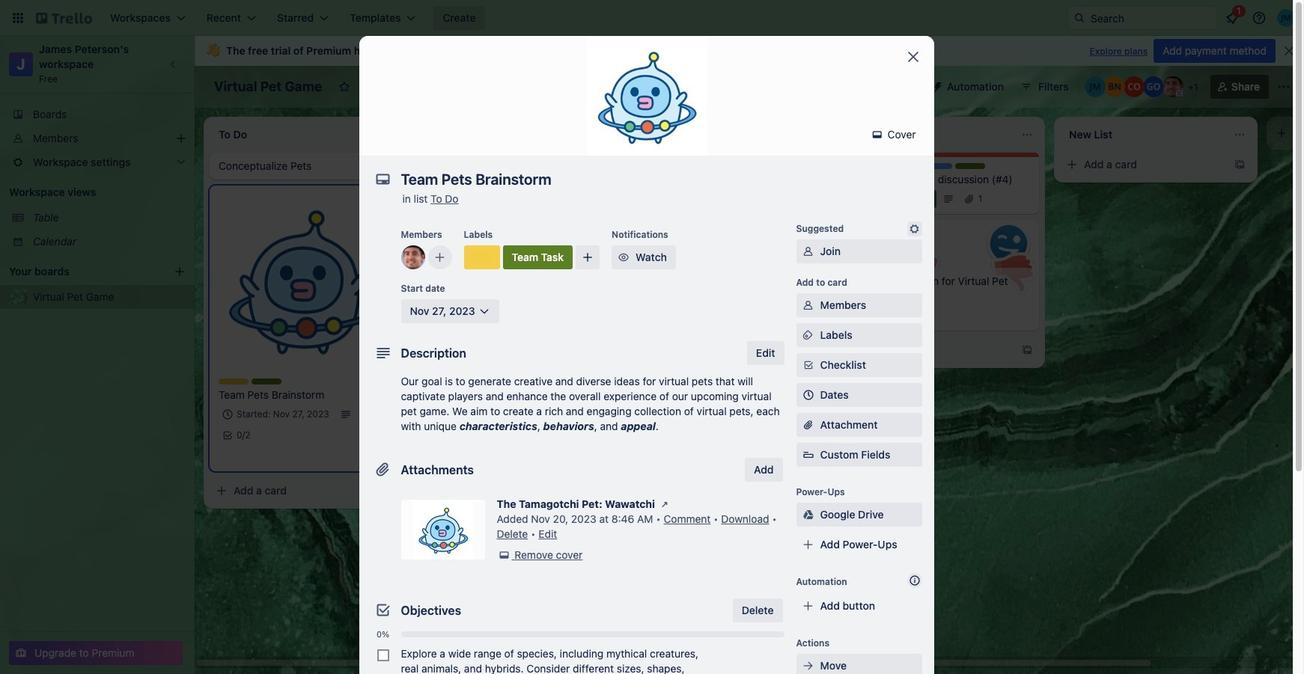 Task type: vqa. For each thing, say whether or not it's contained in the screenshot.
BACK TO HOME image at the left of the page
no



Task type: describe. For each thing, give the bounding box(es) containing it.
0 horizontal spatial color: bold lime, title: "team task" element
[[252, 379, 282, 385]]

color: blue, title: "fyi" element
[[923, 163, 953, 169]]

james peterson (jamespeterson93) image
[[378, 448, 396, 466]]

search image
[[1074, 12, 1086, 24]]

color: bold lime, title: none image
[[956, 163, 986, 169]]

1 horizontal spatial james peterson (jamespeterson93) image
[[1163, 76, 1184, 97]]

0 vertical spatial color: bold lime, title: "team task" element
[[503, 246, 573, 270]]

close dialog image
[[905, 48, 923, 66]]

1 notification image
[[1224, 9, 1242, 27]]

workspace navigation collapse icon image
[[163, 54, 184, 75]]

show menu image
[[1277, 79, 1292, 94]]

ben nelson (bennelson96) image
[[1105, 76, 1126, 97]]

add members to card image
[[434, 250, 446, 265]]



Task type: locate. For each thing, give the bounding box(es) containing it.
color: bold lime, title: "team task" element right color: yellow, title: none image
[[252, 379, 282, 385]]

None checkbox
[[377, 650, 389, 662]]

create from template… image
[[1235, 159, 1247, 171]]

james peterson (jamespeterson93) image left add members to card icon at the left
[[401, 246, 425, 270]]

star or unstar board image
[[339, 81, 351, 93]]

Search field
[[1086, 7, 1217, 28]]

0 vertical spatial james peterson (jamespeterson93) image
[[1163, 76, 1184, 97]]

color: bold lime, title: "team task" element
[[503, 246, 573, 270], [252, 379, 282, 385]]

color: yellow, title: none image
[[464, 246, 500, 270]]

None checkbox
[[857, 190, 937, 208]]

1 horizontal spatial color: bold lime, title: "team task" element
[[503, 246, 573, 270]]

gary orlando (garyorlando) image
[[1144, 76, 1165, 97]]

wave image
[[207, 44, 220, 58]]

color: yellow, title: none image
[[219, 379, 249, 385]]

1 vertical spatial james peterson (jamespeterson93) image
[[401, 246, 425, 270]]

james peterson (jamespeterson93) image
[[1163, 76, 1184, 97], [401, 246, 425, 270]]

color: bold lime, title: "team task" element right color: yellow, title: none icon
[[503, 246, 573, 270]]

1 vertical spatial color: bold lime, title: "team task" element
[[252, 379, 282, 385]]

sm image
[[870, 127, 885, 142], [617, 250, 632, 265], [801, 298, 816, 313], [801, 508, 816, 523], [801, 659, 816, 674]]

sm image
[[908, 222, 923, 237], [801, 244, 816, 259], [801, 328, 816, 343], [658, 497, 673, 512], [497, 548, 512, 563]]

0 horizontal spatial james peterson (jamespeterson93) image
[[401, 246, 425, 270]]

jeremy miller (jeremymiller198) image
[[1278, 9, 1296, 27]]

create from template… image
[[1022, 345, 1034, 357]]

your boards with 1 items element
[[9, 263, 151, 281]]

primary element
[[0, 0, 1305, 36]]

None text field
[[394, 166, 888, 193]]

Board name text field
[[207, 75, 330, 99]]

add board image
[[174, 266, 186, 278]]

open information menu image
[[1252, 10, 1267, 25]]

christina overa (christinaovera) image
[[1124, 76, 1145, 97]]

james peterson (jamespeterson93) image right christina overa (christinaovera) image
[[1163, 76, 1184, 97]]

banner
[[195, 36, 1305, 66]]

jeremy miller (jeremymiller198) image
[[1085, 76, 1106, 97]]



